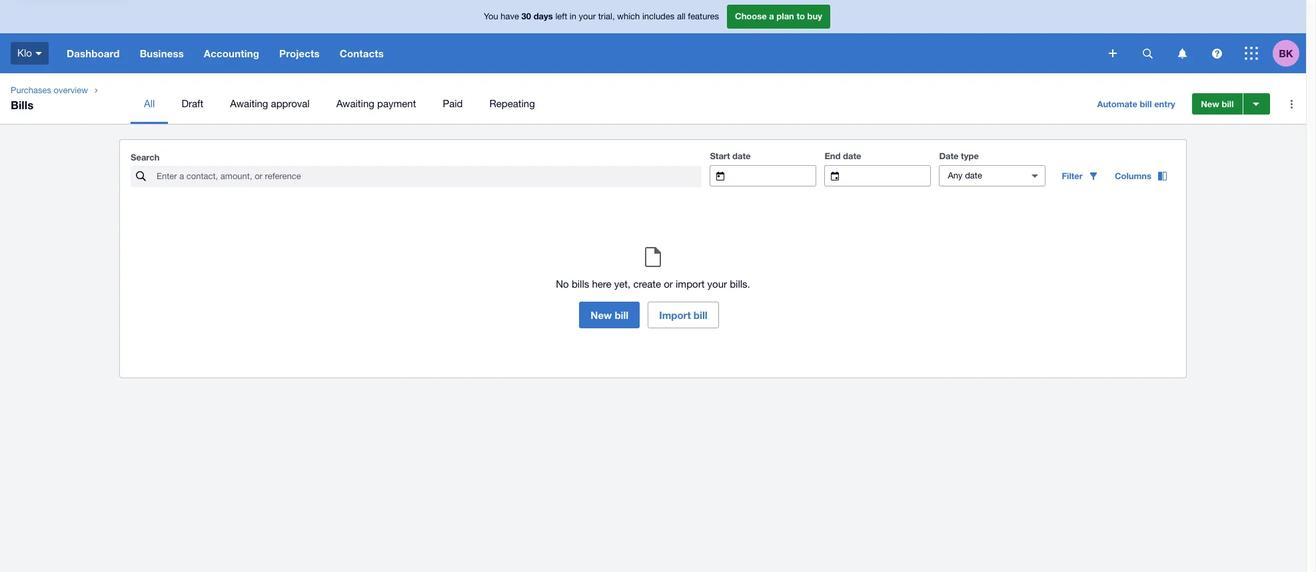 Task type: vqa. For each thing, say whether or not it's contained in the screenshot.
new
yes



Task type: describe. For each thing, give the bounding box(es) containing it.
projects
[[279, 47, 320, 59]]

features
[[688, 11, 719, 21]]

accounting button
[[194, 33, 269, 73]]

new for new bill button to the bottom
[[591, 309, 612, 321]]

import
[[676, 279, 705, 290]]

dashboard
[[67, 47, 120, 59]]

date for start date
[[732, 151, 751, 161]]

30
[[522, 11, 531, 21]]

start date
[[710, 151, 751, 161]]

choose
[[735, 11, 767, 21]]

automate bill entry
[[1097, 99, 1175, 109]]

purchases overview link
[[5, 84, 93, 97]]

new for new bill button in the bills navigation
[[1201, 99, 1219, 109]]

draft
[[182, 98, 203, 109]]

columns
[[1115, 171, 1152, 181]]

includes
[[642, 11, 675, 21]]

or
[[664, 279, 673, 290]]

start
[[710, 151, 730, 161]]

here
[[592, 279, 612, 290]]

klo
[[17, 47, 32, 58]]

bk button
[[1273, 33, 1306, 73]]

approval
[[271, 98, 310, 109]]

end
[[825, 151, 841, 161]]

bk
[[1279, 47, 1293, 59]]

date type
[[939, 151, 979, 161]]

search
[[131, 152, 160, 163]]

awaiting payment link
[[323, 84, 429, 124]]

import
[[659, 309, 691, 321]]

no bills here yet, create or import your bills.
[[556, 279, 750, 290]]

repeating
[[489, 98, 535, 109]]

in
[[570, 11, 576, 21]]

all
[[144, 98, 155, 109]]

accounting
[[204, 47, 259, 59]]

contacts
[[340, 47, 384, 59]]

import bill button
[[648, 302, 719, 329]]

all
[[677, 11, 686, 21]]

navigation inside banner
[[57, 33, 1100, 73]]

create
[[633, 279, 661, 290]]

business button
[[130, 33, 194, 73]]

to
[[797, 11, 805, 21]]

trial,
[[598, 11, 615, 21]]

choose a plan to buy
[[735, 11, 822, 21]]

automate
[[1097, 99, 1138, 109]]

Start date field
[[735, 166, 816, 186]]

date for end date
[[843, 151, 861, 161]]

menu inside bills navigation
[[131, 84, 1079, 124]]

which
[[617, 11, 640, 21]]

plan
[[777, 11, 794, 21]]

awaiting payment
[[336, 98, 416, 109]]

Search field
[[155, 167, 702, 187]]



Task type: locate. For each thing, give the bounding box(es) containing it.
overflow menu image
[[1278, 91, 1305, 117]]

bill for new bill button to the bottom
[[615, 309, 629, 321]]

awaiting left the payment
[[336, 98, 374, 109]]

svg image right klo at the left top
[[35, 52, 42, 55]]

left
[[555, 11, 567, 21]]

new inside bills navigation
[[1201, 99, 1219, 109]]

0 horizontal spatial date
[[732, 151, 751, 161]]

have
[[501, 11, 519, 21]]

new bill button inside bills navigation
[[1192, 93, 1243, 115]]

days
[[534, 11, 553, 21]]

new bill button down the here
[[579, 302, 640, 329]]

new right "entry"
[[1201, 99, 1219, 109]]

svg image
[[1245, 47, 1258, 60], [1143, 48, 1153, 58], [1178, 48, 1187, 58], [1212, 48, 1222, 58]]

bill for automate bill entry popup button
[[1140, 99, 1152, 109]]

bill inside button
[[694, 309, 708, 321]]

1 horizontal spatial your
[[707, 279, 727, 290]]

0 horizontal spatial new bill
[[591, 309, 629, 321]]

banner
[[0, 0, 1306, 73]]

1 horizontal spatial awaiting
[[336, 98, 374, 109]]

date
[[939, 151, 959, 161]]

awaiting approval link
[[217, 84, 323, 124]]

bills.
[[730, 279, 750, 290]]

0 horizontal spatial awaiting
[[230, 98, 268, 109]]

awaiting approval
[[230, 98, 310, 109]]

entry
[[1154, 99, 1175, 109]]

bill down yet,
[[615, 309, 629, 321]]

bill left "entry"
[[1140, 99, 1152, 109]]

awaiting for awaiting payment
[[336, 98, 374, 109]]

End date field
[[850, 166, 931, 186]]

1 date from the left
[[732, 151, 751, 161]]

bills
[[11, 98, 33, 112]]

awaiting left approval
[[230, 98, 268, 109]]

new bill down the here
[[591, 309, 629, 321]]

your left bills.
[[707, 279, 727, 290]]

bills navigation
[[0, 73, 1306, 124]]

1 horizontal spatial new bill button
[[1192, 93, 1243, 115]]

a
[[769, 11, 774, 21]]

svg image inside klo popup button
[[35, 52, 42, 55]]

all link
[[131, 84, 168, 124]]

new bill button right "entry"
[[1192, 93, 1243, 115]]

1 horizontal spatial new bill
[[1201, 99, 1234, 109]]

0 vertical spatial new bill button
[[1192, 93, 1243, 115]]

navigation containing dashboard
[[57, 33, 1100, 73]]

2 awaiting from the left
[[336, 98, 374, 109]]

no
[[556, 279, 569, 290]]

purchases overview
[[11, 85, 88, 95]]

bill inside popup button
[[1140, 99, 1152, 109]]

1 vertical spatial new bill button
[[579, 302, 640, 329]]

new bill inside bills navigation
[[1201, 99, 1234, 109]]

1 horizontal spatial new
[[1201, 99, 1219, 109]]

automate bill entry button
[[1089, 93, 1183, 115]]

0 vertical spatial your
[[579, 11, 596, 21]]

import bill
[[659, 309, 708, 321]]

0 vertical spatial new bill
[[1201, 99, 1234, 109]]

you
[[484, 11, 498, 21]]

date
[[732, 151, 751, 161], [843, 151, 861, 161]]

dashboard link
[[57, 33, 130, 73]]

you have 30 days left in your trial, which includes all features
[[484, 11, 719, 21]]

projects button
[[269, 33, 330, 73]]

1 vertical spatial new
[[591, 309, 612, 321]]

filter button
[[1054, 165, 1107, 187]]

0 vertical spatial new
[[1201, 99, 1219, 109]]

new
[[1201, 99, 1219, 109], [591, 309, 612, 321]]

bill right "entry"
[[1222, 99, 1234, 109]]

1 awaiting from the left
[[230, 98, 268, 109]]

new bill
[[1201, 99, 1234, 109], [591, 309, 629, 321]]

menu containing all
[[131, 84, 1079, 124]]

bill for new bill button in the bills navigation
[[1222, 99, 1234, 109]]

filter
[[1062, 171, 1083, 181]]

business
[[140, 47, 184, 59]]

klo button
[[0, 33, 57, 73]]

your
[[579, 11, 596, 21], [707, 279, 727, 290]]

svg image
[[1109, 49, 1117, 57], [35, 52, 42, 55]]

0 horizontal spatial new
[[591, 309, 612, 321]]

type
[[961, 151, 979, 161]]

paid link
[[429, 84, 476, 124]]

buy
[[807, 11, 822, 21]]

columns button
[[1107, 165, 1176, 187]]

navigation
[[57, 33, 1100, 73]]

1 horizontal spatial date
[[843, 151, 861, 161]]

0 horizontal spatial new bill button
[[579, 302, 640, 329]]

date right "end"
[[843, 151, 861, 161]]

your right in
[[579, 11, 596, 21]]

date right the start
[[732, 151, 751, 161]]

1 vertical spatial your
[[707, 279, 727, 290]]

new bill right "entry"
[[1201, 99, 1234, 109]]

repeating link
[[476, 84, 548, 124]]

new down the here
[[591, 309, 612, 321]]

overview
[[54, 85, 88, 95]]

0 horizontal spatial svg image
[[35, 52, 42, 55]]

bills
[[572, 279, 589, 290]]

bill right import
[[694, 309, 708, 321]]

bill for import bill button
[[694, 309, 708, 321]]

paid
[[443, 98, 463, 109]]

awaiting
[[230, 98, 268, 109], [336, 98, 374, 109]]

2 date from the left
[[843, 151, 861, 161]]

svg image up automate
[[1109, 49, 1117, 57]]

contacts button
[[330, 33, 394, 73]]

bill
[[1140, 99, 1152, 109], [1222, 99, 1234, 109], [615, 309, 629, 321], [694, 309, 708, 321]]

your inside you have 30 days left in your trial, which includes all features
[[579, 11, 596, 21]]

purchases
[[11, 85, 51, 95]]

banner containing bk
[[0, 0, 1306, 73]]

end date
[[825, 151, 861, 161]]

new bill button
[[1192, 93, 1243, 115], [579, 302, 640, 329]]

Date type field
[[940, 166, 1021, 186]]

yet,
[[614, 279, 631, 290]]

payment
[[377, 98, 416, 109]]

draft link
[[168, 84, 217, 124]]

0 horizontal spatial your
[[579, 11, 596, 21]]

1 vertical spatial new bill
[[591, 309, 629, 321]]

awaiting for awaiting approval
[[230, 98, 268, 109]]

1 horizontal spatial svg image
[[1109, 49, 1117, 57]]

menu
[[131, 84, 1079, 124]]



